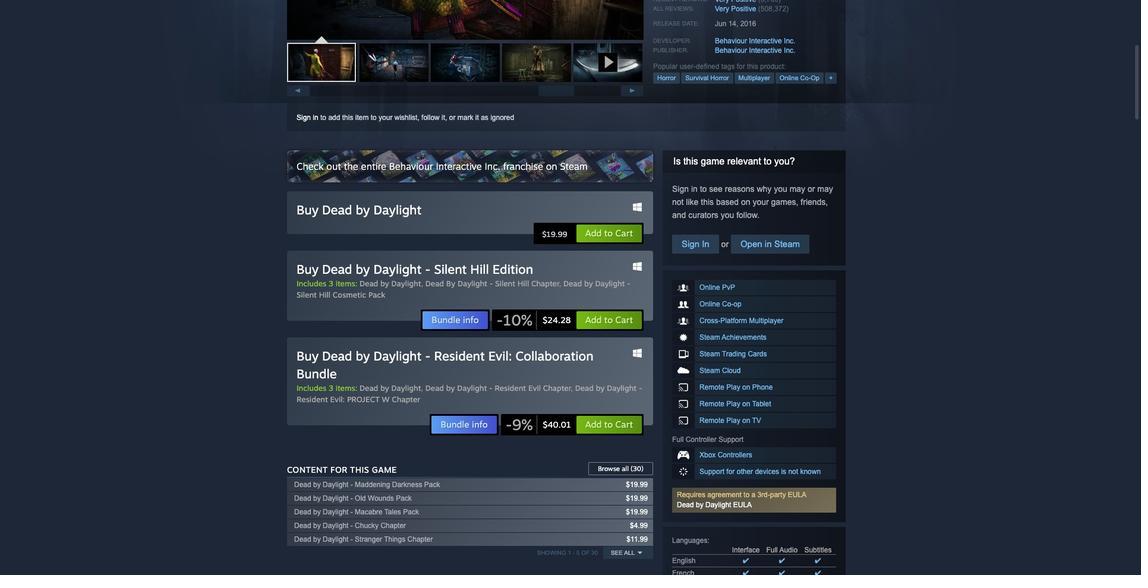 Task type: locate. For each thing, give the bounding box(es) containing it.
items: up cosmetic
[[336, 279, 358, 288]]

requires agreement to a 3rd-party eula dead by daylight eula
[[677, 491, 807, 510]]

this
[[350, 465, 369, 475]]

2 buy from the top
[[297, 262, 319, 277]]

0 vertical spatial dead by daylight link
[[360, 279, 421, 288]]

, down buy dead by daylight - resident evil: collaboration bundle
[[421, 384, 423, 393]]

on up follow.
[[742, 197, 751, 207]]

you down based
[[721, 211, 735, 220]]

check out the entire behaviour interactive inc. franchise on steam
[[297, 161, 588, 172]]

1 vertical spatial inc.
[[784, 46, 796, 55]]

dead by daylight link up w
[[360, 384, 421, 393]]

2 add to cart link from the top
[[576, 311, 643, 330]]

0 vertical spatial behaviour
[[715, 37, 748, 45]]

positive
[[732, 5, 757, 13]]

this right is
[[684, 156, 699, 167]]

eula right "party"
[[788, 491, 807, 500]]

pack for darkness
[[424, 481, 440, 489]]

in inside 'link'
[[765, 239, 772, 249]]

or inside sign in to see reasons why you may or may not like this based on your games, friends, and curators you follow.
[[808, 184, 816, 194]]

0 vertical spatial play
[[727, 384, 741, 392]]

silent left cosmetic
[[297, 290, 317, 300]]

1 vertical spatial buy
[[297, 262, 319, 277]]

0 horizontal spatial your
[[379, 114, 393, 122]]

steam right open
[[775, 239, 800, 249]]

all reviews:
[[654, 5, 695, 12]]

1 includes from the top
[[297, 279, 327, 288]]

you up games,
[[774, 184, 788, 194]]

online for online co-op
[[780, 74, 799, 81]]

this
[[748, 62, 759, 71], [342, 114, 354, 122], [684, 156, 699, 167], [701, 197, 714, 207]]

1 vertical spatial you
[[721, 211, 735, 220]]

0 vertical spatial interactive
[[750, 37, 782, 45]]

reasons
[[725, 184, 755, 194]]

1 vertical spatial 3
[[329, 384, 334, 393]]

resident left project
[[297, 395, 328, 404]]

2 vertical spatial resident
[[297, 395, 328, 404]]

horror down popular user-defined tags for this product:
[[711, 74, 729, 81]]

silent up by
[[434, 262, 467, 277]]

multiplayer down online co-op link
[[750, 317, 784, 325]]

0 horizontal spatial in
[[313, 114, 319, 122]]

sign in link
[[673, 235, 719, 254]]

1 remote from the top
[[700, 384, 725, 392]]

eula down "a"
[[734, 501, 752, 510]]

remote play on tablet link
[[673, 397, 837, 412]]

0 horizontal spatial not
[[673, 197, 684, 207]]

pack right darkness
[[424, 481, 440, 489]]

inc. for publisher:
[[784, 46, 796, 55]]

2 vertical spatial buy
[[297, 348, 319, 364]]

0 vertical spatial for
[[737, 62, 746, 71]]

languages
[[673, 537, 708, 545]]

sign in to see reasons why you may or may not like this based on your games, friends, and curators you follow.
[[673, 184, 834, 220]]

chapter right w
[[392, 395, 421, 404]]

full for full controller support
[[673, 436, 684, 444]]

1 behaviour interactive inc. from the top
[[715, 37, 796, 45]]

on
[[546, 161, 558, 172], [742, 197, 751, 207], [743, 384, 751, 392], [743, 400, 751, 409], [743, 417, 751, 425]]

play up the remote play on tablet
[[727, 384, 741, 392]]

behaviour
[[715, 37, 748, 45], [715, 46, 748, 55], [389, 161, 433, 172]]

or
[[449, 114, 456, 122], [808, 184, 816, 194], [719, 240, 731, 249]]

1 vertical spatial behaviour
[[715, 46, 748, 55]]

0 vertical spatial add to cart
[[586, 228, 633, 239]]

hill left cosmetic
[[319, 290, 331, 300]]

silent down edition
[[495, 279, 516, 288]]

sign up like
[[673, 184, 689, 194]]

follow
[[422, 114, 440, 122]]

bundle info link for -10%
[[422, 311, 489, 330]]

dead by daylight link for -9%
[[360, 384, 421, 393]]

0 horizontal spatial horror
[[658, 74, 676, 81]]

2 horror from the left
[[711, 74, 729, 81]]

0 horizontal spatial for
[[727, 468, 735, 476]]

1 horror from the left
[[658, 74, 676, 81]]

daylight inside requires agreement to a 3rd-party eula dead by daylight eula
[[706, 501, 732, 510]]

product:
[[761, 62, 786, 71]]

games,
[[772, 197, 799, 207]]

behaviour interactive inc. up product:
[[715, 46, 796, 55]]

behaviour interactive inc.
[[715, 37, 796, 45], [715, 46, 796, 55]]

dead by daylight - resident evil: project w chapter
[[297, 384, 643, 404]]

1 cart from the top
[[616, 228, 633, 239]]

may up games,
[[790, 184, 806, 194]]

1 vertical spatial bundle
[[297, 366, 337, 382]]

resident up the dead by daylight - resident evil: project w chapter
[[434, 348, 485, 364]]

0 vertical spatial multiplayer
[[739, 74, 771, 81]]

0 vertical spatial bundle info link
[[422, 311, 489, 330]]

in for sign in to add this item to your wishlist, follow it, or mark it as ignored
[[313, 114, 319, 122]]

1 ✔ from the left
[[743, 557, 749, 566]]

0 horizontal spatial silent
[[297, 290, 317, 300]]

3 add to cart from the top
[[586, 419, 633, 431]]

1 vertical spatial items:
[[336, 384, 358, 393]]

2 behaviour interactive inc. link from the top
[[715, 46, 796, 55]]

✔ down full audio at the right of page
[[779, 557, 785, 566]]

steam inside steam achievements link
[[700, 334, 721, 342]]

inc. inside check out the entire behaviour interactive inc. franchise on steam link
[[485, 161, 501, 172]]

0 horizontal spatial co-
[[723, 300, 734, 309]]

phone
[[753, 384, 773, 392]]

and
[[673, 211, 686, 220]]

behaviour interactive inc. link up product:
[[715, 46, 796, 55]]

on for remote play on phone
[[743, 384, 751, 392]]

2 vertical spatial add to cart link
[[576, 416, 643, 435]]

in for sign in to see reasons why you may or may not like this based on your games, friends, and curators you follow.
[[692, 184, 698, 194]]

1 horizontal spatial evil:
[[489, 348, 512, 364]]

not inside sign in to see reasons why you may or may not like this based on your games, friends, and curators you follow.
[[673, 197, 684, 207]]

2 3 from the top
[[329, 384, 334, 393]]

xbox controllers link
[[673, 448, 837, 463]]

buy dead by daylight - resident evil: collaboration bundle
[[297, 348, 594, 382]]

online down product:
[[780, 74, 799, 81]]

your left wishlist,
[[379, 114, 393, 122]]

info down dead by daylight - resident evil: project w chapter link
[[472, 419, 488, 431]]

support up controllers
[[719, 436, 744, 444]]

1 vertical spatial sign
[[673, 184, 689, 194]]

2 includes from the top
[[297, 384, 327, 393]]

2 play from the top
[[727, 400, 741, 409]]

1 behaviour interactive inc. link from the top
[[715, 37, 796, 45]]

1 vertical spatial play
[[727, 400, 741, 409]]

on inside remote play on phone link
[[743, 384, 751, 392]]

2 vertical spatial or
[[719, 240, 731, 249]]

horror down popular
[[658, 74, 676, 81]]

buy inside buy dead by daylight - resident evil: collaboration bundle
[[297, 348, 319, 364]]

1 horizontal spatial in
[[692, 184, 698, 194]]

2 add to cart from the top
[[586, 315, 633, 326]]

1 vertical spatial support
[[700, 468, 725, 476]]

full left controller
[[673, 436, 684, 444]]

steam
[[560, 161, 588, 172], [775, 239, 800, 249], [700, 334, 721, 342], [700, 350, 721, 359], [700, 367, 721, 375]]

tales
[[385, 508, 401, 517]]

devices
[[755, 468, 780, 476]]

sign for sign in to add this item to your wishlist, follow it, or mark it as ignored
[[297, 114, 311, 122]]

resident inside buy dead by daylight - resident evil: collaboration bundle
[[434, 348, 485, 364]]

chucky
[[355, 522, 379, 530]]

, up $24.28
[[559, 279, 561, 288]]

chapter right things
[[408, 536, 433, 544]]

a
[[752, 491, 756, 500]]

0 vertical spatial bundle info
[[432, 315, 479, 326]]

2 remote from the top
[[700, 400, 725, 409]]

behaviour interactive inc. link
[[715, 37, 796, 45], [715, 46, 796, 55]]

items: up project
[[336, 384, 358, 393]]

2 vertical spatial inc.
[[485, 161, 501, 172]]

0 horizontal spatial may
[[790, 184, 806, 194]]

0 vertical spatial behaviour interactive inc. link
[[715, 37, 796, 45]]

1 vertical spatial bundle info link
[[431, 416, 498, 435]]

1 3 from the top
[[329, 279, 334, 288]]

online pvp
[[700, 284, 736, 292]]

cart for -10%
[[616, 315, 633, 326]]

you?
[[775, 156, 795, 167]]

in right open
[[765, 239, 772, 249]]

bundle info link down dead by daylight - silent hill cosmetic pack
[[422, 311, 489, 330]]

interactive down 2016
[[750, 37, 782, 45]]

co- left +
[[801, 74, 811, 81]]

this up curators
[[701, 197, 714, 207]]

audio
[[780, 547, 798, 555]]

wishlist,
[[395, 114, 420, 122]]

online left pvp
[[700, 284, 721, 292]]

silent
[[434, 262, 467, 277], [495, 279, 516, 288], [297, 290, 317, 300]]

1 vertical spatial info
[[472, 419, 488, 431]]

publisher:
[[654, 47, 689, 54]]

for left other
[[727, 468, 735, 476]]

dead inside dead by daylight - silent hill cosmetic pack
[[564, 279, 582, 288]]

steam inside 'steam cloud' link
[[700, 367, 721, 375]]

steam achievements link
[[673, 330, 837, 346]]

all
[[654, 5, 664, 12], [625, 550, 635, 557]]

3 remote from the top
[[700, 417, 725, 425]]

things
[[384, 536, 406, 544]]

this up multiplayer link
[[748, 62, 759, 71]]

for right tags
[[737, 62, 746, 71]]

1 horizontal spatial your
[[753, 197, 769, 207]]

behaviour up tags
[[715, 46, 748, 55]]

on inside 'remote play on tablet' link
[[743, 400, 751, 409]]

may up the friends,
[[818, 184, 834, 194]]

all up release
[[654, 5, 664, 12]]

collaboration
[[516, 348, 594, 364]]

full left audio
[[767, 547, 778, 555]]

interactive for publisher:
[[750, 46, 782, 55]]

1 items: from the top
[[336, 279, 358, 288]]

resident left "evil" on the bottom left
[[495, 384, 526, 393]]

on left phone
[[743, 384, 751, 392]]

survival horror link
[[682, 73, 734, 84]]

0 vertical spatial includes
[[297, 279, 327, 288]]

0 vertical spatial buy
[[297, 202, 319, 218]]

co- down pvp
[[723, 300, 734, 309]]

0 vertical spatial info
[[463, 315, 479, 326]]

1 vertical spatial includes
[[297, 384, 327, 393]]

1 vertical spatial hill
[[518, 279, 529, 288]]

2 horizontal spatial ✔
[[816, 557, 822, 566]]

add to cart for -9%
[[586, 419, 633, 431]]

- inside the dead by daylight - resident evil: project w chapter
[[639, 384, 643, 393]]

remote up the full controller support
[[700, 417, 725, 425]]

hill down edition
[[518, 279, 529, 288]]

2 vertical spatial remote
[[700, 417, 725, 425]]

0 vertical spatial bundle
[[432, 315, 461, 326]]

bundle info link down dead by daylight - resident evil: project w chapter link
[[431, 416, 498, 435]]

2 horizontal spatial or
[[808, 184, 816, 194]]

remote for remote play on tv
[[700, 417, 725, 425]]

steam down cross-
[[700, 334, 721, 342]]

daylight inside buy dead by daylight - resident evil: collaboration bundle
[[374, 348, 422, 364]]

buy dead by daylight - silent hill edition
[[297, 262, 534, 277]]

0 horizontal spatial or
[[449, 114, 456, 122]]

requires
[[677, 491, 706, 500]]

bundle info
[[432, 315, 479, 326], [441, 419, 488, 431]]

on for remote play on tv
[[743, 417, 751, 425]]

✔ down subtitles in the right of the page
[[816, 557, 822, 566]]

sign left in at the top
[[682, 239, 700, 249]]

or right "it,"
[[449, 114, 456, 122]]

behaviour interactive inc. down 2016
[[715, 37, 796, 45]]

all right see
[[625, 550, 635, 557]]

1 vertical spatial your
[[753, 197, 769, 207]]

1 may from the left
[[790, 184, 806, 194]]

in inside sign in to see reasons why you may or may not like this based on your games, friends, and curators you follow.
[[692, 184, 698, 194]]

check
[[297, 161, 324, 172]]

1 vertical spatial behaviour interactive inc.
[[715, 46, 796, 55]]

resident inside the dead by daylight - resident evil: project w chapter
[[297, 395, 328, 404]]

steam right the franchise
[[560, 161, 588, 172]]

multiplayer down product:
[[739, 74, 771, 81]]

1 horizontal spatial resident
[[434, 348, 485, 364]]

support down xbox
[[700, 468, 725, 476]]

1 horizontal spatial for
[[737, 62, 746, 71]]

2 add from the top
[[586, 315, 602, 326]]

interactive up product:
[[750, 46, 782, 55]]

in left add
[[313, 114, 319, 122]]

hill
[[471, 262, 489, 277], [518, 279, 529, 288], [319, 290, 331, 300]]

1 horizontal spatial ✔
[[779, 557, 785, 566]]

0 vertical spatial silent
[[434, 262, 467, 277]]

-
[[425, 262, 431, 277], [490, 279, 493, 288], [627, 279, 631, 288], [497, 311, 503, 329], [425, 348, 431, 364], [489, 384, 493, 393], [639, 384, 643, 393], [506, 416, 512, 434], [351, 481, 353, 489], [351, 495, 353, 503], [351, 508, 353, 517], [351, 522, 353, 530], [351, 536, 353, 544], [573, 550, 575, 557]]

2 behaviour interactive inc. from the top
[[715, 46, 796, 55]]

2 cart from the top
[[616, 315, 633, 326]]

remote for remote play on tablet
[[700, 400, 725, 409]]

game
[[372, 465, 397, 475]]

play
[[727, 384, 741, 392], [727, 400, 741, 409], [727, 417, 741, 425]]

info for -9%
[[472, 419, 488, 431]]

0 vertical spatial items:
[[336, 279, 358, 288]]

hill up dead by daylight - silent hill chapter link
[[471, 262, 489, 277]]

3 add to cart link from the top
[[576, 416, 643, 435]]

$19.99 for dead by daylight - maddening darkness pack
[[626, 481, 648, 489]]

1 vertical spatial cart
[[616, 315, 633, 326]]

3 buy from the top
[[297, 348, 319, 364]]

0 vertical spatial you
[[774, 184, 788, 194]]

in
[[313, 114, 319, 122], [692, 184, 698, 194], [765, 239, 772, 249]]

see
[[611, 550, 623, 557]]

2 items: from the top
[[336, 384, 358, 393]]

, down collaboration
[[571, 384, 573, 393]]

pack right cosmetic
[[369, 290, 386, 300]]

1 horizontal spatial you
[[774, 184, 788, 194]]

✔ down interface
[[743, 557, 749, 566]]

3 for -10%
[[329, 279, 334, 288]]

2 vertical spatial sign
[[682, 239, 700, 249]]

1 vertical spatial dead by daylight link
[[360, 384, 421, 393]]

1 add to cart link from the top
[[576, 224, 643, 243]]

chapter inside the dead by daylight - resident evil: project w chapter
[[392, 395, 421, 404]]

3 cart from the top
[[616, 419, 633, 431]]

on right the franchise
[[546, 161, 558, 172]]

2 horizontal spatial resident
[[495, 384, 526, 393]]

1 horizontal spatial or
[[719, 240, 731, 249]]

on left tablet
[[743, 400, 751, 409]]

achievements
[[722, 334, 767, 342]]

bundle info down dead by daylight - silent hill cosmetic pack
[[432, 315, 479, 326]]

bundle for -10%
[[432, 315, 461, 326]]

1 buy from the top
[[297, 202, 319, 218]]

cross-
[[700, 317, 721, 325]]

buy for -9%
[[297, 348, 319, 364]]

1 vertical spatial all
[[625, 550, 635, 557]]

multiplayer
[[739, 74, 771, 81], [750, 317, 784, 325]]

online co-op link
[[673, 297, 837, 312]]

play down the remote play on tablet
[[727, 417, 741, 425]]

inc. for developer:
[[784, 37, 796, 45]]

support for other devices is not known link
[[673, 464, 837, 480]]

0 vertical spatial evil:
[[489, 348, 512, 364]]

your down why
[[753, 197, 769, 207]]

1 vertical spatial add
[[586, 315, 602, 326]]

1 play from the top
[[727, 384, 741, 392]]

by inside requires agreement to a 3rd-party eula dead by daylight eula
[[696, 501, 704, 510]]

3 add from the top
[[586, 419, 602, 431]]

controller
[[686, 436, 717, 444]]

your
[[379, 114, 393, 122], [753, 197, 769, 207]]

sign inside sign in to see reasons why you may or may not like this based on your games, friends, and curators you follow.
[[673, 184, 689, 194]]

add
[[586, 228, 602, 239], [586, 315, 602, 326], [586, 419, 602, 431]]

sign left add
[[297, 114, 311, 122]]

, down buy dead by daylight - silent hill edition
[[421, 279, 423, 288]]

2 horizontal spatial silent
[[495, 279, 516, 288]]

1 horizontal spatial may
[[818, 184, 834, 194]]

0 vertical spatial online
[[780, 74, 799, 81]]

dead inside the dead by daylight - resident evil: project w chapter
[[575, 384, 594, 393]]

add to cart link
[[576, 224, 643, 243], [576, 311, 643, 330], [576, 416, 643, 435]]

0 vertical spatial in
[[313, 114, 319, 122]]

1 horizontal spatial not
[[789, 468, 799, 476]]

0 vertical spatial add to cart link
[[576, 224, 643, 243]]

tags
[[722, 62, 735, 71]]

:
[[708, 537, 710, 545]]

buy for -10%
[[297, 262, 319, 277]]

not right is
[[789, 468, 799, 476]]

0 vertical spatial or
[[449, 114, 456, 122]]

dead by daylight - old wounds pack
[[294, 495, 412, 503]]

steam for steam cloud
[[700, 367, 721, 375]]

full
[[673, 436, 684, 444], [767, 547, 778, 555]]

not up the and
[[673, 197, 684, 207]]

sign for sign in
[[682, 239, 700, 249]]

2 vertical spatial play
[[727, 417, 741, 425]]

evil: up dead by daylight - resident evil chapter 'link'
[[489, 348, 512, 364]]

1 horizontal spatial eula
[[788, 491, 807, 500]]

0 vertical spatial co-
[[801, 74, 811, 81]]

bundle info down dead by daylight - resident evil: project w chapter link
[[441, 419, 488, 431]]

on inside check out the entire behaviour interactive inc. franchise on steam link
[[546, 161, 558, 172]]

pack down darkness
[[396, 495, 412, 503]]

info for -10%
[[463, 315, 479, 326]]

multiplayer link
[[735, 73, 775, 84]]

5
[[577, 550, 580, 557]]

behaviour down 14,
[[715, 37, 748, 45]]

on inside remote play on tv link
[[743, 417, 751, 425]]

dead by daylight link down buy dead by daylight - silent hill edition
[[360, 279, 421, 288]]

horror inside horror link
[[658, 74, 676, 81]]

pack for tales
[[403, 508, 419, 517]]

on left tv
[[743, 417, 751, 425]]

horror inside survival horror "link"
[[711, 74, 729, 81]]

1 dead by daylight link from the top
[[360, 279, 421, 288]]

1 vertical spatial resident
[[495, 384, 526, 393]]

sign for sign in to see reasons why you may or may not like this based on your games, friends, and curators you follow.
[[673, 184, 689, 194]]

browse
[[598, 465, 620, 473]]

1 vertical spatial remote
[[700, 400, 725, 409]]

it,
[[442, 114, 447, 122]]

1 vertical spatial eula
[[734, 501, 752, 510]]

horror
[[658, 74, 676, 81], [711, 74, 729, 81]]

dead by daylight - silent hill chapter link
[[426, 279, 559, 288]]

online up cross-
[[700, 300, 721, 309]]

release date:
[[654, 20, 700, 27]]

pack for wounds
[[396, 495, 412, 503]]

1 horizontal spatial full
[[767, 547, 778, 555]]

remote up remote play on tv
[[700, 400, 725, 409]]

or right in at the top
[[719, 240, 731, 249]]

bundle info link for -9%
[[431, 416, 498, 435]]

0 vertical spatial resident
[[434, 348, 485, 364]]

1 horizontal spatial hill
[[471, 262, 489, 277]]

0 horizontal spatial full
[[673, 436, 684, 444]]

play down remote play on phone
[[727, 400, 741, 409]]

1 vertical spatial behaviour interactive inc. link
[[715, 46, 796, 55]]

1 horizontal spatial silent
[[434, 262, 467, 277]]

interface
[[732, 547, 760, 555]]

evil: left project
[[330, 395, 345, 404]]

interactive down mark
[[436, 161, 482, 172]]

play for tablet
[[727, 400, 741, 409]]

0 vertical spatial inc.
[[784, 37, 796, 45]]

behaviour interactive inc. link down 2016
[[715, 37, 796, 45]]

2 vertical spatial hill
[[319, 290, 331, 300]]

1 vertical spatial interactive
[[750, 46, 782, 55]]

1 add to cart from the top
[[586, 228, 633, 239]]

3 play from the top
[[727, 417, 741, 425]]

showing
[[537, 550, 567, 557]]

1 vertical spatial silent
[[495, 279, 516, 288]]

3 for -9%
[[329, 384, 334, 393]]

bundle info link
[[422, 311, 489, 330], [431, 416, 498, 435]]

$24.28
[[543, 315, 571, 325]]

popular user-defined tags for this product:
[[654, 62, 786, 71]]

steam inside "open in steam" 'link'
[[775, 239, 800, 249]]

remote down "steam cloud" on the right
[[700, 384, 725, 392]]

steam up "steam cloud" on the right
[[700, 350, 721, 359]]

english
[[673, 557, 696, 566]]

steam inside steam trading cards link
[[700, 350, 721, 359]]

evil:
[[489, 348, 512, 364], [330, 395, 345, 404]]

co- for op
[[801, 74, 811, 81]]

2 vertical spatial add to cart
[[586, 419, 633, 431]]

0 horizontal spatial all
[[625, 550, 635, 557]]

platform
[[721, 317, 748, 325]]

info down dead by daylight - silent hill cosmetic pack link
[[463, 315, 479, 326]]

0 vertical spatial remote
[[700, 384, 725, 392]]

2 dead by daylight link from the top
[[360, 384, 421, 393]]

or up the friends,
[[808, 184, 816, 194]]

0 horizontal spatial resident
[[297, 395, 328, 404]]

2 vertical spatial in
[[765, 239, 772, 249]]

follow.
[[737, 211, 760, 220]]

1 vertical spatial in
[[692, 184, 698, 194]]

on inside sign in to see reasons why you may or may not like this based on your games, friends, and curators you follow.
[[742, 197, 751, 207]]

pack right tales
[[403, 508, 419, 517]]

resident
[[434, 348, 485, 364], [495, 384, 526, 393], [297, 395, 328, 404]]

1 vertical spatial bundle info
[[441, 419, 488, 431]]



Task type: describe. For each thing, give the bounding box(es) containing it.
2 vertical spatial interactive
[[436, 161, 482, 172]]

by inside the dead by daylight - resident evil: project w chapter
[[596, 384, 605, 393]]

dead by daylight - silent hill cosmetic pack
[[297, 279, 631, 300]]

includes for -10%
[[297, 279, 327, 288]]

sign in to add this item to your wishlist, follow it, or mark it as ignored
[[297, 114, 515, 122]]

play for tv
[[727, 417, 741, 425]]

franchise
[[504, 161, 544, 172]]

reviews:
[[666, 5, 695, 12]]

cards
[[748, 350, 767, 359]]

to inside sign in to see reasons why you may or may not like this based on your games, friends, and curators you follow.
[[700, 184, 707, 194]]

1 vertical spatial multiplayer
[[750, 317, 784, 325]]

bundle inside buy dead by daylight - resident evil: collaboration bundle
[[297, 366, 337, 382]]

online for online co-op
[[700, 300, 721, 309]]

behaviour interactive inc. link for publisher:
[[715, 46, 796, 55]]

online co-op
[[780, 74, 820, 81]]

as
[[481, 114, 489, 122]]

on for remote play on tablet
[[743, 400, 751, 409]]

tv
[[753, 417, 762, 425]]

0 vertical spatial support
[[719, 436, 744, 444]]

dead inside requires agreement to a 3rd-party eula dead by daylight eula
[[677, 501, 694, 510]]

add
[[328, 114, 340, 122]]

cloud
[[723, 367, 741, 375]]

1 vertical spatial not
[[789, 468, 799, 476]]

survival
[[686, 74, 709, 81]]

chapter down edition
[[532, 279, 559, 288]]

daylight inside dead by daylight - silent hill cosmetic pack
[[596, 279, 625, 288]]

dead by daylight - chucky chapter
[[294, 522, 406, 530]]

dead inside buy dead by daylight - resident evil: collaboration bundle
[[322, 348, 352, 364]]

in for open in steam
[[765, 239, 772, 249]]

jun 14, 2016
[[715, 20, 757, 28]]

by
[[446, 279, 456, 288]]

known
[[801, 468, 821, 476]]

0 vertical spatial eula
[[788, 491, 807, 500]]

game
[[701, 156, 725, 167]]

steam cloud link
[[673, 363, 837, 379]]

10%
[[503, 311, 533, 329]]

$19.99 for dead by daylight - old wounds pack
[[626, 495, 648, 503]]

silent inside dead by daylight - silent hill cosmetic pack
[[297, 290, 317, 300]]

online co-op link
[[776, 73, 824, 84]]

0 horizontal spatial you
[[721, 211, 735, 220]]

hill inside dead by daylight - silent hill cosmetic pack
[[319, 290, 331, 300]]

ignored
[[491, 114, 515, 122]]

content for this game
[[287, 465, 397, 475]]

behaviour interactive inc. link for developer:
[[715, 37, 796, 45]]

interactive for developer:
[[750, 37, 782, 45]]

full for full audio
[[767, 547, 778, 555]]

3 ✔ from the left
[[816, 557, 822, 566]]

why
[[757, 184, 772, 194]]

9%
[[512, 416, 533, 434]]

online for online pvp
[[700, 284, 721, 292]]

0 vertical spatial hill
[[471, 262, 489, 277]]

includes 3 items: dead by daylight , dead by daylight - silent hill chapter ,
[[297, 279, 564, 288]]

languages :
[[673, 537, 710, 545]]

bundle info for -9%
[[441, 419, 488, 431]]

dead by daylight eula link
[[677, 501, 752, 510]]

bundle info for -10%
[[432, 315, 479, 326]]

jun
[[715, 20, 727, 28]]

cross-platform multiplayer link
[[673, 313, 837, 329]]

daylight inside the dead by daylight - resident evil: project w chapter
[[607, 384, 637, 393]]

op
[[734, 300, 742, 309]]

evil: inside the dead by daylight - resident evil: project w chapter
[[330, 395, 345, 404]]

open in steam link
[[731, 235, 810, 254]]

this inside sign in to see reasons why you may or may not like this based on your games, friends, and curators you follow.
[[701, 197, 714, 207]]

xbox controllers
[[700, 451, 753, 460]]

op
[[811, 74, 820, 81]]

party
[[771, 491, 786, 500]]

developer:
[[654, 37, 692, 44]]

release
[[654, 20, 681, 27]]

your inside sign in to see reasons why you may or may not like this based on your games, friends, and curators you follow.
[[753, 197, 769, 207]]

$19.99 for dead by daylight - macabre tales pack
[[626, 508, 648, 517]]

content
[[287, 465, 328, 475]]

see
[[710, 184, 723, 194]]

behaviour interactive inc. for publisher:
[[715, 46, 796, 55]]

includes 3 items: dead by daylight , dead by daylight - resident evil chapter ,
[[297, 384, 575, 393]]

edition
[[493, 262, 534, 277]]

for
[[331, 465, 348, 475]]

macabre
[[355, 508, 383, 517]]

add for -10%
[[586, 315, 602, 326]]

cart for -9%
[[616, 419, 633, 431]]

old
[[355, 495, 366, 503]]

evil: inside buy dead by daylight - resident evil: collaboration bundle
[[489, 348, 512, 364]]

dead by daylight link for -10%
[[360, 279, 421, 288]]

behaviour interactive inc. for developer:
[[715, 37, 796, 45]]

includes for -9%
[[297, 384, 327, 393]]

-9%
[[506, 416, 533, 434]]

defined
[[696, 62, 720, 71]]

- inside buy dead by daylight - resident evil: collaboration bundle
[[425, 348, 431, 364]]

wounds
[[368, 495, 394, 503]]

$11.99
[[627, 536, 648, 544]]

add to cart for -10%
[[586, 315, 633, 326]]

steam for steam trading cards
[[700, 350, 721, 359]]

full audio
[[767, 547, 798, 555]]

out
[[327, 161, 341, 172]]

it
[[476, 114, 479, 122]]

buy dead by daylight
[[297, 202, 422, 218]]

- inside dead by daylight - silent hill cosmetic pack
[[627, 279, 631, 288]]

1 vertical spatial for
[[727, 468, 735, 476]]

user-
[[680, 62, 696, 71]]

steam cloud
[[700, 367, 741, 375]]

dead by daylight - stranger things chapter
[[294, 536, 433, 544]]

(30)
[[631, 465, 644, 473]]

friends,
[[801, 197, 829, 207]]

full controller support
[[673, 436, 744, 444]]

project
[[347, 395, 380, 404]]

add to cart link for -10%
[[576, 311, 643, 330]]

mark
[[458, 114, 474, 122]]

co- for op
[[723, 300, 734, 309]]

0 vertical spatial all
[[654, 5, 664, 12]]

chapter down tales
[[381, 522, 406, 530]]

add to cart link for -9%
[[576, 416, 643, 435]]

2 horizontal spatial hill
[[518, 279, 529, 288]]

by inside buy dead by daylight - resident evil: collaboration bundle
[[356, 348, 370, 364]]

items: for -10%
[[336, 279, 358, 288]]

by inside dead by daylight - silent hill cosmetic pack
[[585, 279, 593, 288]]

check out the entire behaviour interactive inc. franchise on steam link
[[287, 150, 654, 183]]

online co-op
[[700, 300, 742, 309]]

steam inside check out the entire behaviour interactive inc. franchise on steam link
[[560, 161, 588, 172]]

+
[[830, 74, 833, 81]]

bundle for -9%
[[441, 419, 470, 431]]

this right add
[[342, 114, 354, 122]]

pack inside dead by daylight - silent hill cosmetic pack
[[369, 290, 386, 300]]

2016
[[741, 20, 757, 28]]

2 vertical spatial behaviour
[[389, 161, 433, 172]]

the
[[344, 161, 359, 172]]

remote play on tv link
[[673, 413, 837, 429]]

very positive (508,372)
[[715, 5, 789, 13]]

add for -9%
[[586, 419, 602, 431]]

2 ✔ from the left
[[779, 557, 785, 566]]

cosmetic
[[333, 290, 366, 300]]

steam for steam achievements
[[700, 334, 721, 342]]

1
[[568, 550, 571, 557]]

play for phone
[[727, 384, 741, 392]]

1 add from the top
[[586, 228, 602, 239]]

remote play on tv
[[700, 417, 762, 425]]

behaviour for developer:
[[715, 37, 748, 45]]

behaviour for publisher:
[[715, 46, 748, 55]]

survival horror
[[686, 74, 729, 81]]

xbox
[[700, 451, 716, 460]]

remote for remote play on phone
[[700, 384, 725, 392]]

0 horizontal spatial eula
[[734, 501, 752, 510]]

$4.99
[[630, 522, 648, 530]]

to inside requires agreement to a 3rd-party eula dead by daylight eula
[[744, 491, 750, 500]]

item
[[355, 114, 369, 122]]

items: for -9%
[[336, 384, 358, 393]]

open in steam
[[741, 239, 800, 249]]

2 may from the left
[[818, 184, 834, 194]]

open
[[741, 239, 763, 249]]

chapter right "evil" on the bottom left
[[543, 384, 571, 393]]



Task type: vqa. For each thing, say whether or not it's contained in the screenshot.
Sellers
no



